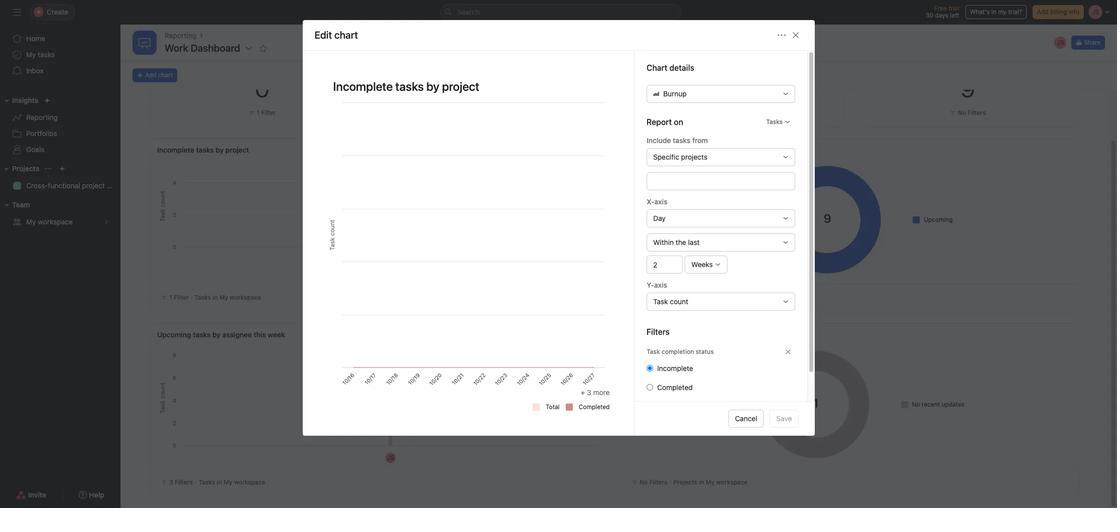 Task type: locate. For each thing, give the bounding box(es) containing it.
include tasks from
[[647, 136, 708, 144]]

1 horizontal spatial js
[[1057, 39, 1064, 46]]

plan
[[107, 181, 120, 190]]

0 vertical spatial completed
[[657, 383, 693, 392]]

status
[[697, 146, 718, 154], [696, 348, 714, 355]]

0 horizontal spatial 9
[[490, 74, 505, 102]]

completed down + 3 more
[[579, 403, 610, 411]]

reporting link up portfolios
[[6, 109, 115, 126]]

0 vertical spatial task
[[653, 297, 668, 306]]

what's in my trial? button
[[966, 5, 1027, 19]]

1 vertical spatial task
[[647, 348, 660, 355]]

None number field
[[647, 255, 683, 274]]

by for tasks
[[648, 146, 657, 154]]

reporting
[[165, 31, 196, 40], [26, 113, 58, 122]]

completed right completed radio at the bottom
[[657, 383, 693, 392]]

2 horizontal spatial projects
[[674, 479, 698, 486]]

cross-functional project plan link
[[6, 178, 120, 194]]

projects in my workspace
[[674, 479, 748, 486]]

Completed radio
[[647, 384, 653, 391]]

0 horizontal spatial 1 filter
[[169, 294, 189, 301]]

1 horizontal spatial by
[[648, 146, 657, 154]]

2 vertical spatial projects
[[674, 479, 698, 486]]

0 horizontal spatial filter
[[174, 294, 189, 301]]

goals link
[[6, 142, 115, 158]]

0 vertical spatial completion
[[658, 146, 695, 154]]

reporting up portfolios
[[26, 113, 58, 122]]

day
[[653, 214, 666, 222]]

1 vertical spatial incomplete
[[657, 364, 693, 372]]

by up task completion status
[[657, 330, 665, 339]]

2 horizontal spatial 1
[[640, 294, 643, 301]]

workspace for upcoming tasks by assignee this week
[[234, 479, 265, 486]]

my
[[26, 50, 36, 59], [26, 217, 36, 226], [220, 294, 228, 301], [690, 294, 699, 301], [224, 479, 232, 486], [706, 479, 715, 486]]

add inside "button"
[[145, 71, 156, 79]]

+ 3 more button
[[581, 388, 610, 397]]

inbox
[[26, 66, 44, 75]]

tasks in my workspace for completion
[[665, 294, 732, 301]]

0 vertical spatial axis
[[654, 197, 667, 206]]

axis up 'day'
[[654, 197, 667, 206]]

task completion status
[[647, 348, 714, 355]]

2 horizontal spatial 1 filter
[[640, 294, 659, 301]]

0 horizontal spatial incomplete
[[157, 146, 194, 154]]

1 vertical spatial axis
[[654, 281, 667, 289]]

axis
[[654, 197, 667, 206], [654, 281, 667, 289]]

1 filter
[[257, 109, 276, 117], [169, 294, 189, 301], [640, 294, 659, 301]]

tasks for my
[[38, 50, 55, 59]]

1 axis from the top
[[654, 197, 667, 206]]

2 horizontal spatial no
[[958, 109, 966, 117]]

task
[[653, 297, 668, 306], [647, 348, 660, 355]]

0 horizontal spatial completed
[[579, 403, 610, 411]]

1 horizontal spatial no
[[912, 401, 920, 408]]

1 vertical spatial add
[[145, 71, 156, 79]]

search list box
[[440, 4, 681, 20]]

cross-
[[26, 181, 48, 190]]

teams element
[[0, 196, 121, 232]]

reporting link up work dashboard
[[165, 30, 196, 41]]

status down from
[[697, 146, 718, 154]]

share
[[1085, 39, 1101, 46]]

what's
[[970, 8, 990, 16]]

3
[[587, 388, 591, 397], [169, 479, 173, 486]]

Incomplete tasks by project text field
[[327, 75, 610, 98]]

my workspace
[[26, 217, 73, 226]]

1 vertical spatial no filters
[[640, 479, 668, 486]]

0 horizontal spatial no
[[640, 479, 648, 486]]

by down include
[[648, 146, 657, 154]]

1 vertical spatial reporting
[[26, 113, 58, 122]]

my tasks
[[26, 50, 55, 59]]

1 horizontal spatial upcoming
[[924, 216, 953, 223]]

9 button
[[961, 74, 975, 102]]

1 vertical spatial completion
[[662, 348, 694, 355]]

task down y-axis
[[653, 297, 668, 306]]

project
[[82, 181, 105, 190]]

1 horizontal spatial 0
[[726, 74, 740, 102]]

1 vertical spatial 3
[[169, 479, 173, 486]]

2 axis from the top
[[654, 281, 667, 289]]

add left chart
[[145, 71, 156, 79]]

report image
[[139, 37, 151, 49]]

my for incomplete
[[220, 294, 228, 301]]

axis for y-
[[654, 281, 667, 289]]

search button
[[440, 4, 681, 20]]

1 0 from the left
[[255, 74, 270, 102]]

1 horizontal spatial reporting
[[165, 31, 196, 40]]

0 horizontal spatial upcoming
[[157, 330, 191, 339]]

billing
[[1051, 8, 1067, 16]]

1 vertical spatial projects
[[628, 330, 655, 339]]

0 horizontal spatial add
[[145, 71, 156, 79]]

1 vertical spatial reporting link
[[6, 109, 115, 126]]

my workspace link
[[6, 214, 115, 230]]

in inside button
[[992, 8, 997, 16]]

home
[[26, 34, 45, 43]]

0 horizontal spatial reporting
[[26, 113, 58, 122]]

0 horizontal spatial reporting link
[[6, 109, 115, 126]]

incomplete tasks by project
[[157, 146, 249, 154]]

workspace inside 'link'
[[38, 217, 73, 226]]

0 vertical spatial reporting
[[165, 31, 196, 40]]

1
[[257, 109, 259, 117], [169, 294, 172, 301], [640, 294, 643, 301]]

no filters
[[958, 109, 986, 117], [640, 479, 668, 486]]

burnup button
[[647, 85, 795, 103]]

2 vertical spatial no
[[640, 479, 648, 486]]

projects element
[[0, 160, 121, 196]]

no inside button
[[958, 109, 966, 117]]

work dashboard
[[165, 42, 240, 54]]

this month
[[720, 146, 755, 154]]

0 vertical spatial js
[[1057, 39, 1064, 46]]

y-axis
[[647, 281, 667, 289]]

by for projects
[[657, 330, 665, 339]]

chart
[[158, 71, 173, 79]]

no
[[958, 109, 966, 117], [912, 401, 920, 408], [640, 479, 648, 486]]

a button to remove the filter image
[[785, 349, 791, 355]]

0 horizontal spatial 0
[[255, 74, 270, 102]]

tasks in my workspace
[[195, 294, 261, 301], [665, 294, 732, 301], [199, 479, 265, 486]]

1 horizontal spatial filter
[[261, 109, 276, 117]]

projects
[[681, 152, 707, 161]]

burnup
[[663, 89, 687, 98]]

1 vertical spatial js
[[387, 454, 394, 462]]

cross-functional project plan
[[26, 181, 120, 190]]

0 vertical spatial no
[[958, 109, 966, 117]]

left
[[950, 12, 960, 19]]

by left assignee
[[213, 330, 221, 339]]

completion down projects by project status
[[662, 348, 694, 355]]

0 horizontal spatial 1
[[169, 294, 172, 301]]

completion down include tasks from
[[658, 146, 695, 154]]

1 vertical spatial upcoming
[[157, 330, 191, 339]]

1 filter for incomplete tasks by project
[[169, 294, 189, 301]]

workspace for tasks by completion status this month
[[701, 294, 732, 301]]

specific projects
[[653, 152, 707, 161]]

1 horizontal spatial no filters
[[958, 109, 986, 117]]

0 horizontal spatial projects
[[12, 164, 39, 173]]

2 horizontal spatial filter
[[644, 294, 659, 301]]

+ 3 more
[[581, 388, 610, 397]]

my for upcoming
[[224, 479, 232, 486]]

tasks inside my tasks link
[[38, 50, 55, 59]]

1 horizontal spatial projects
[[628, 330, 655, 339]]

1 horizontal spatial 1 filter
[[257, 109, 276, 117]]

reporting up work dashboard
[[165, 31, 196, 40]]

status down project status
[[696, 348, 714, 355]]

0 horizontal spatial 0 button
[[255, 74, 270, 102]]

0 horizontal spatial js
[[387, 454, 394, 462]]

cancel
[[735, 414, 758, 423]]

projects button
[[0, 163, 39, 175]]

1 horizontal spatial 9
[[961, 74, 975, 102]]

tasks left assignee
[[193, 330, 211, 339]]

add left billing
[[1038, 8, 1049, 16]]

from
[[692, 136, 708, 144]]

reporting inside reporting "link"
[[26, 113, 58, 122]]

tasks for completion
[[665, 294, 682, 301]]

1 inside button
[[257, 109, 259, 117]]

cancel button
[[729, 410, 764, 428]]

0 vertical spatial upcoming
[[924, 216, 953, 223]]

task inside task count dropdown button
[[653, 297, 668, 306]]

1 0 button from the left
[[255, 74, 270, 102]]

2 0 from the left
[[726, 74, 740, 102]]

1 vertical spatial completed
[[579, 403, 610, 411]]

tasks up 'tasks by completion status this month'
[[673, 136, 690, 144]]

0 vertical spatial 3
[[587, 388, 591, 397]]

upcoming
[[924, 216, 953, 223], [157, 330, 191, 339]]

this week
[[254, 330, 285, 339]]

0 vertical spatial incomplete
[[157, 146, 194, 154]]

1 horizontal spatial 3
[[587, 388, 591, 397]]

task up incomplete radio
[[647, 348, 660, 355]]

filters
[[968, 109, 986, 117], [647, 327, 670, 336], [175, 479, 193, 486], [650, 479, 668, 486]]

in for incomplete tasks by project
[[213, 294, 218, 301]]

1 for tasks by completion status this month
[[640, 294, 643, 301]]

tasks for upcoming
[[193, 330, 211, 339]]

projects for projects by project status
[[628, 330, 655, 339]]

30
[[926, 12, 934, 19]]

0 button
[[255, 74, 270, 102], [726, 74, 740, 102]]

by
[[648, 146, 657, 154], [213, 330, 221, 339], [657, 330, 665, 339]]

0 vertical spatial projects
[[12, 164, 39, 173]]

0 vertical spatial reporting link
[[165, 30, 196, 41]]

1 filter inside button
[[257, 109, 276, 117]]

filter
[[261, 109, 276, 117], [174, 294, 189, 301], [644, 294, 659, 301]]

filter inside button
[[261, 109, 276, 117]]

incomplete
[[157, 146, 194, 154], [657, 364, 693, 372]]

axis up task count
[[654, 281, 667, 289]]

9
[[490, 74, 505, 102], [961, 74, 975, 102]]

tasks left by project
[[196, 146, 214, 154]]

add inside 'button'
[[1038, 8, 1049, 16]]

free
[[935, 5, 947, 12]]

0 vertical spatial add
[[1038, 8, 1049, 16]]

1 horizontal spatial completed
[[657, 383, 693, 392]]

reporting link inside the insights element
[[6, 109, 115, 126]]

tasks for by project
[[195, 294, 211, 301]]

reporting link
[[165, 30, 196, 41], [6, 109, 115, 126]]

projects inside dropdown button
[[12, 164, 39, 173]]

upcoming for upcoming tasks by assignee this week
[[157, 330, 191, 339]]

1 horizontal spatial reporting link
[[165, 30, 196, 41]]

tasks
[[38, 50, 55, 59], [673, 136, 690, 144], [196, 146, 214, 154], [193, 330, 211, 339]]

0 horizontal spatial by
[[213, 330, 221, 339]]

completed
[[657, 383, 693, 392], [579, 403, 610, 411]]

completion
[[658, 146, 695, 154], [662, 348, 694, 355]]

1 horizontal spatial add
[[1038, 8, 1049, 16]]

js button
[[1054, 36, 1068, 50]]

2 horizontal spatial by
[[657, 330, 665, 339]]

tasks down home
[[38, 50, 55, 59]]

projects
[[12, 164, 39, 173], [628, 330, 655, 339], [674, 479, 698, 486]]

axis for x-
[[654, 197, 667, 206]]

1 horizontal spatial 0 button
[[726, 74, 740, 102]]

0 vertical spatial no filters
[[958, 109, 986, 117]]

close image
[[792, 31, 800, 39]]

no filters inside button
[[958, 109, 986, 117]]

1 horizontal spatial incomplete
[[657, 364, 693, 372]]

row
[[649, 175, 793, 190]]

no filters button
[[948, 108, 989, 118]]

1 horizontal spatial 1
[[257, 109, 259, 117]]



Task type: describe. For each thing, give the bounding box(es) containing it.
save button
[[770, 410, 799, 428]]

project status
[[667, 330, 713, 339]]

functional
[[48, 181, 80, 190]]

x-axis
[[647, 197, 667, 206]]

total
[[546, 403, 560, 411]]

my inside global element
[[26, 50, 36, 59]]

0 vertical spatial status
[[697, 146, 718, 154]]

hide sidebar image
[[13, 8, 21, 16]]

task for task completion status
[[647, 348, 660, 355]]

1 for incomplete tasks by project
[[169, 294, 172, 301]]

tasks button
[[762, 115, 795, 129]]

save
[[777, 414, 792, 423]]

+
[[581, 388, 585, 397]]

incomplete for incomplete
[[657, 364, 693, 372]]

specific
[[653, 152, 679, 161]]

goals
[[26, 145, 44, 154]]

my tasks link
[[6, 47, 115, 63]]

workspace for incomplete tasks by project
[[230, 294, 261, 301]]

1 filter for tasks by completion status this month
[[640, 294, 659, 301]]

projects for projects
[[12, 164, 39, 173]]

specific projects button
[[647, 148, 795, 166]]

share button
[[1072, 36, 1105, 50]]

completed for total
[[579, 403, 610, 411]]

tasks for include
[[673, 136, 690, 144]]

tasks by completion status this month
[[628, 146, 755, 154]]

my
[[998, 8, 1007, 16]]

tasks in my workspace for by
[[199, 479, 265, 486]]

0 for 1st 0 button from left
[[255, 74, 270, 102]]

inbox link
[[6, 63, 115, 79]]

2 9 from the left
[[961, 74, 975, 102]]

more
[[593, 388, 610, 397]]

add to starred image
[[259, 44, 267, 52]]

include
[[647, 136, 671, 144]]

in for upcoming tasks by assignee this week
[[217, 479, 222, 486]]

team
[[12, 200, 30, 209]]

free trial 30 days left
[[926, 5, 960, 19]]

0 horizontal spatial no filters
[[640, 479, 668, 486]]

add chart button
[[133, 68, 177, 82]]

tasks for incomplete
[[196, 146, 214, 154]]

insights element
[[0, 91, 121, 160]]

add for add chart
[[145, 71, 156, 79]]

count
[[670, 297, 688, 306]]

incomplete for incomplete tasks by project
[[157, 146, 194, 154]]

tasks for by
[[199, 479, 215, 486]]

filter for tasks by completion status this month
[[644, 294, 659, 301]]

invite button
[[10, 486, 53, 504]]

no recent updates
[[912, 401, 965, 408]]

projects by project status
[[628, 330, 713, 339]]

last
[[688, 238, 700, 246]]

completed for incomplete
[[657, 383, 693, 392]]

day button
[[647, 209, 795, 227]]

upcoming tasks by assignee this week
[[157, 330, 285, 339]]

in for projects by project status
[[699, 479, 704, 486]]

1 vertical spatial no
[[912, 401, 920, 408]]

by project
[[216, 146, 249, 154]]

add for add billing info
[[1038, 8, 1049, 16]]

recent
[[922, 401, 940, 408]]

invite
[[28, 491, 46, 499]]

projects for projects in my workspace
[[674, 479, 698, 486]]

tasks in my workspace for by project
[[195, 294, 261, 301]]

assignee
[[222, 330, 252, 339]]

add billing info
[[1038, 8, 1080, 16]]

in for tasks by completion status this month
[[683, 294, 688, 301]]

within
[[653, 238, 674, 246]]

insights button
[[0, 94, 38, 106]]

team button
[[0, 199, 30, 211]]

global element
[[0, 25, 121, 85]]

within the last button
[[647, 233, 795, 251]]

my for projects
[[706, 479, 715, 486]]

filter for incomplete tasks by project
[[174, 294, 189, 301]]

portfolios link
[[6, 126, 115, 142]]

add chart
[[145, 71, 173, 79]]

more actions image
[[778, 31, 786, 39]]

chart details
[[647, 63, 694, 72]]

task count
[[653, 297, 688, 306]]

filters inside button
[[968, 109, 986, 117]]

0 horizontal spatial 3
[[169, 479, 173, 486]]

weeks
[[691, 260, 713, 268]]

Incomplete radio
[[647, 365, 653, 371]]

the
[[676, 238, 686, 246]]

insights
[[12, 96, 38, 104]]

trial?
[[1009, 8, 1022, 16]]

trial
[[949, 5, 960, 12]]

1 filter button
[[246, 108, 279, 118]]

my inside 'link'
[[26, 217, 36, 226]]

upcoming for upcoming
[[924, 216, 953, 223]]

home link
[[6, 31, 115, 47]]

search
[[457, 8, 480, 16]]

js inside button
[[1057, 39, 1064, 46]]

task for task count
[[653, 297, 668, 306]]

3 filters
[[169, 479, 193, 486]]

portfolios
[[26, 129, 57, 138]]

1 9 from the left
[[490, 74, 505, 102]]

my for tasks
[[690, 294, 699, 301]]

1 vertical spatial status
[[696, 348, 714, 355]]

show options image
[[245, 44, 253, 52]]

task count button
[[647, 293, 795, 311]]

weeks button
[[685, 255, 727, 274]]

add billing info button
[[1033, 5, 1084, 19]]

x-
[[647, 197, 654, 206]]

info
[[1069, 8, 1080, 16]]

what's in my trial?
[[970, 8, 1022, 16]]

report on
[[647, 117, 683, 126]]

edit chart
[[315, 29, 358, 41]]

2 0 button from the left
[[726, 74, 740, 102]]

y-
[[647, 281, 654, 289]]

days
[[935, 12, 949, 19]]

0 for second 0 button
[[726, 74, 740, 102]]

updates
[[942, 401, 965, 408]]

within the last
[[653, 238, 700, 246]]

workspace for projects by project status
[[716, 479, 748, 486]]

tasks inside dropdown button
[[766, 118, 783, 125]]



Task type: vqa. For each thing, say whether or not it's contained in the screenshot.


